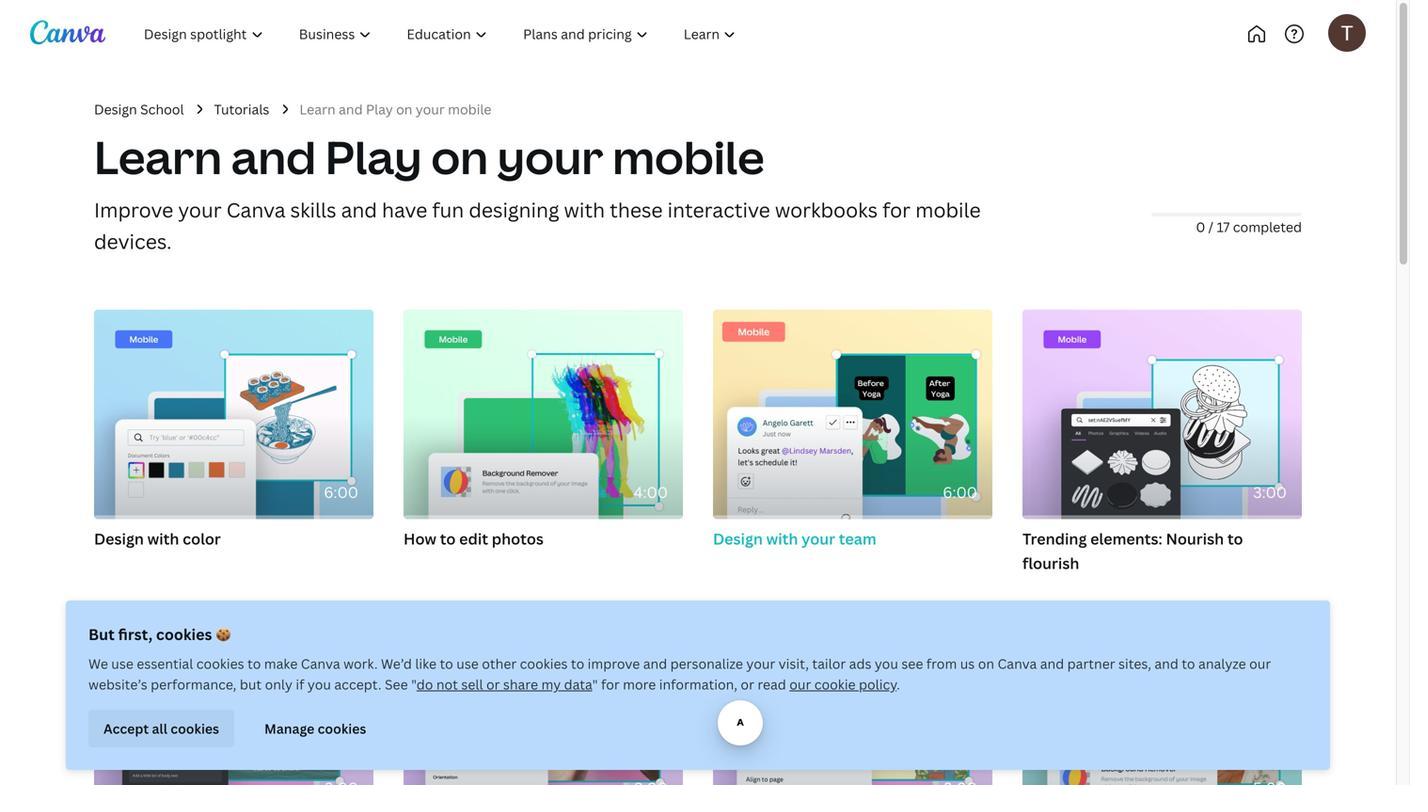 Task type: describe. For each thing, give the bounding box(es) containing it.
team
[[839, 529, 877, 549]]

6:00 link for color
[[94, 310, 374, 519]]

devices.
[[94, 228, 172, 255]]

17
[[1217, 218, 1231, 236]]

how to edit photos
[[404, 529, 544, 549]]

to up but
[[248, 655, 261, 673]]

design with backgrounds image
[[1023, 605, 1303, 785]]

but
[[88, 624, 115, 644]]

cookies up my
[[520, 655, 568, 673]]

tutorials link
[[214, 99, 270, 120]]

and inside improve your canva skills and have fun designing with these interactive workbooks for mobile devices.
[[341, 196, 377, 223]]

ads
[[850, 655, 872, 673]]

trending elements: nourish to flourish
[[1023, 529, 1244, 573]]

4:00 link
[[404, 310, 683, 519]]

partner
[[1068, 655, 1116, 673]]

1 vertical spatial for
[[601, 675, 620, 693]]

workbooks
[[775, 196, 878, 223]]

design school
[[94, 100, 184, 118]]

work.
[[344, 655, 378, 673]]

these
[[610, 196, 663, 223]]

0 vertical spatial learn and play on your mobile
[[300, 100, 492, 118]]

cookie
[[815, 675, 856, 693]]

completed
[[1234, 218, 1303, 236]]

1 vertical spatial learn and play on your mobile
[[94, 126, 765, 187]]

canva inside improve your canva skills and have fun designing with these interactive workbooks for mobile devices.
[[227, 196, 286, 223]]

cookies down 🍪
[[197, 655, 244, 673]]

share
[[503, 675, 538, 693]]

improve
[[588, 655, 640, 673]]

performance,
[[151, 675, 237, 693]]

1 horizontal spatial canva
[[301, 655, 340, 673]]

edit
[[459, 529, 489, 549]]

manage cookies
[[265, 719, 366, 737]]

only
[[265, 675, 293, 693]]

have
[[382, 196, 428, 223]]

read
[[758, 675, 787, 693]]

from
[[927, 655, 958, 673]]

do not sell or share my data link
[[417, 675, 593, 693]]

trending elements: green living image
[[713, 605, 993, 785]]

but first, cookies 🍪
[[88, 624, 231, 644]]

mobile inside improve your canva skills and have fun designing with these interactive workbooks for mobile devices.
[[916, 196, 981, 223]]

interactive
[[668, 196, 771, 223]]

do
[[417, 675, 433, 693]]

improve your canva skills and have fun designing with these interactive workbooks for mobile devices.
[[94, 196, 981, 255]]

sell
[[462, 675, 483, 693]]

design with color link
[[94, 527, 374, 551]]

do not sell or share my data " for more information, or read our cookie policy .
[[417, 675, 901, 693]]

manage cookies button
[[249, 710, 382, 747]]

my
[[542, 675, 561, 693]]

design with color
[[94, 529, 221, 549]]

accept
[[104, 719, 149, 737]]

tailor
[[813, 655, 846, 673]]

analyze
[[1199, 655, 1247, 673]]

see
[[385, 675, 408, 693]]

design with your team
[[713, 529, 877, 549]]

1 vertical spatial our
[[790, 675, 812, 693]]

1 vertical spatial mobile
[[613, 126, 765, 187]]

website's
[[88, 675, 148, 693]]

accept all cookies
[[104, 719, 219, 737]]

more
[[623, 675, 656, 693]]

with for design with color
[[147, 529, 179, 549]]

how to edit photos image
[[404, 310, 683, 519]]

trending elements: nourish to flourish link
[[1023, 527, 1303, 575]]

4:00
[[634, 482, 668, 502]]

data
[[564, 675, 593, 693]]

flourish
[[1023, 553, 1080, 573]]

2 " from the left
[[593, 675, 598, 693]]

accept.
[[335, 675, 382, 693]]

design for design school
[[94, 100, 137, 118]]

information,
[[660, 675, 738, 693]]

like
[[415, 655, 437, 673]]

trending elements: nourish to flourish image
[[1023, 310, 1303, 519]]

trending
[[1023, 529, 1087, 549]]

to right like
[[440, 655, 454, 673]]

see
[[902, 655, 924, 673]]

skills
[[290, 196, 337, 223]]

0
[[1197, 218, 1206, 236]]

1 vertical spatial you
[[308, 675, 331, 693]]

2 horizontal spatial canva
[[998, 655, 1038, 673]]



Task type: vqa. For each thing, say whether or not it's contained in the screenshot.
Accept.
yes



Task type: locate. For each thing, give the bounding box(es) containing it.
policy
[[859, 675, 897, 693]]

0 vertical spatial on
[[396, 100, 413, 118]]

to inside how to edit photos link
[[440, 529, 456, 549]]

our
[[1250, 655, 1272, 673], [790, 675, 812, 693]]

with for design with your team
[[767, 529, 799, 549]]

improve
[[94, 196, 173, 223]]

color
[[183, 529, 221, 549]]

with left color
[[147, 529, 179, 549]]

1 horizontal spatial with
[[564, 196, 605, 223]]

0 / 17 completed
[[1197, 218, 1303, 236]]

cookies inside button
[[318, 719, 366, 737]]

first,
[[118, 624, 153, 644]]

or left read at the bottom of page
[[741, 675, 755, 693]]

3:00
[[1254, 482, 1288, 502]]

1 vertical spatial learn
[[94, 126, 222, 187]]

all
[[152, 719, 168, 737]]

manage
[[265, 719, 315, 737]]

" right "see"
[[411, 675, 417, 693]]

1 or from the left
[[487, 675, 500, 693]]

with left the these
[[564, 196, 605, 223]]

your down top level navigation element
[[416, 100, 445, 118]]

2 6:00 from the left
[[943, 482, 978, 502]]

our inside we use essential cookies to make canva work. we'd like to use other cookies to improve and personalize your visit, tailor ads you see from us on canva and partner sites, and to analyze our website's performance, but only if you accept. see "
[[1250, 655, 1272, 673]]

if
[[296, 675, 304, 693]]

cookies right the all
[[171, 719, 219, 737]]

2 use from the left
[[457, 655, 479, 673]]

with inside improve your canva skills and have fun designing with these interactive workbooks for mobile devices.
[[564, 196, 605, 223]]

your inside design with your team link
[[802, 529, 836, 549]]

on
[[396, 100, 413, 118], [431, 126, 488, 187], [979, 655, 995, 673]]

sites,
[[1119, 655, 1152, 673]]

and
[[339, 100, 363, 118], [231, 126, 316, 187], [341, 196, 377, 223], [644, 655, 668, 673], [1041, 655, 1065, 673], [1155, 655, 1179, 673]]

0 horizontal spatial on
[[396, 100, 413, 118]]

0 horizontal spatial 6:00
[[324, 482, 359, 502]]

0 vertical spatial play
[[366, 100, 393, 118]]

" inside we use essential cookies to make canva work. we'd like to use other cookies to improve and personalize your visit, tailor ads you see from us on canva and partner sites, and to analyze our website's performance, but only if you accept. see "
[[411, 675, 417, 693]]

to inside 'trending elements: nourish to flourish'
[[1228, 529, 1244, 549]]

how
[[404, 529, 437, 549]]

for right workbooks
[[883, 196, 911, 223]]

cookies inside 'button'
[[171, 719, 219, 737]]

not
[[437, 675, 458, 693]]

use up the sell
[[457, 655, 479, 673]]

1 6:00 from the left
[[324, 482, 359, 502]]

cookies
[[156, 624, 212, 644], [197, 655, 244, 673], [520, 655, 568, 673], [171, 719, 219, 737], [318, 719, 366, 737]]

to right the nourish
[[1228, 529, 1244, 549]]

to left 'edit'
[[440, 529, 456, 549]]

design for design with your team
[[713, 529, 763, 549]]

" down "improve"
[[593, 675, 598, 693]]

2 horizontal spatial with
[[767, 529, 799, 549]]

1 horizontal spatial our
[[1250, 655, 1272, 673]]

1 vertical spatial play
[[325, 126, 422, 187]]

1 " from the left
[[411, 675, 417, 693]]

0 horizontal spatial canva
[[227, 196, 286, 223]]

how to edit photos link
[[404, 527, 683, 551]]

top level navigation element
[[128, 15, 816, 53]]

for
[[883, 196, 911, 223], [601, 675, 620, 693]]

nourish
[[1167, 529, 1225, 549]]

accept all cookies button
[[88, 710, 234, 747]]

0 horizontal spatial learn
[[94, 126, 222, 187]]

🍪
[[216, 624, 231, 644]]

mobile
[[448, 100, 492, 118], [613, 126, 765, 187], [916, 196, 981, 223]]

your inside improve your canva skills and have fun designing with these interactive workbooks for mobile devices.
[[178, 196, 222, 223]]

we
[[88, 655, 108, 673]]

0 horizontal spatial use
[[111, 655, 134, 673]]

learn down school
[[94, 126, 222, 187]]

use up 'website's'
[[111, 655, 134, 673]]

1 6:00 link from the left
[[94, 310, 374, 519]]

6:00 for design with your team
[[943, 482, 978, 502]]

school
[[140, 100, 184, 118]]

0 horizontal spatial you
[[308, 675, 331, 693]]

1 horizontal spatial 6:00
[[943, 482, 978, 502]]

your left team
[[802, 529, 836, 549]]

learn right tutorials
[[300, 100, 336, 118]]

6:00 link for your
[[713, 310, 993, 519]]

you right if
[[308, 675, 331, 693]]

our right analyze
[[1250, 655, 1272, 673]]

to left analyze
[[1182, 655, 1196, 673]]

2 or from the left
[[741, 675, 755, 693]]

make custom content image
[[94, 310, 374, 519]]

1 vertical spatial on
[[431, 126, 488, 187]]

1 horizontal spatial "
[[593, 675, 598, 693]]

/
[[1209, 218, 1214, 236]]

your up read at the bottom of page
[[747, 655, 776, 673]]

0 vertical spatial for
[[883, 196, 911, 223]]

to up data
[[571, 655, 585, 673]]

elements:
[[1091, 529, 1163, 549]]

.
[[897, 675, 901, 693]]

for inside improve your canva skills and have fun designing with these interactive workbooks for mobile devices.
[[883, 196, 911, 223]]

your inside we use essential cookies to make canva work. we'd like to use other cookies to improve and personalize your visit, tailor ads you see from us on canva and partner sites, and to analyze our website's performance, but only if you accept. see "
[[747, 655, 776, 673]]

you
[[875, 655, 899, 673], [308, 675, 331, 693]]

other
[[482, 655, 517, 673]]

1 horizontal spatial you
[[875, 655, 899, 673]]

personalize
[[671, 655, 744, 673]]

play
[[366, 100, 393, 118], [325, 126, 422, 187]]

0 horizontal spatial "
[[411, 675, 417, 693]]

design for design with color
[[94, 529, 144, 549]]

fun
[[432, 196, 464, 223]]

to
[[440, 529, 456, 549], [1228, 529, 1244, 549], [248, 655, 261, 673], [440, 655, 454, 673], [571, 655, 585, 673], [1182, 655, 1196, 673]]

learn
[[300, 100, 336, 118], [94, 126, 222, 187]]

1 horizontal spatial or
[[741, 675, 755, 693]]

but
[[240, 675, 262, 693]]

learn and play on your mobile
[[300, 100, 492, 118], [94, 126, 765, 187]]

remix our design: iwd image
[[404, 605, 683, 785]]

for down "improve"
[[601, 675, 620, 693]]

2 horizontal spatial on
[[979, 655, 995, 673]]

with
[[564, 196, 605, 223], [147, 529, 179, 549], [767, 529, 799, 549]]

0 horizontal spatial with
[[147, 529, 179, 549]]

1 horizontal spatial learn
[[300, 100, 336, 118]]

3:00 link
[[1023, 310, 1303, 519]]

6:00
[[324, 482, 359, 502], [943, 482, 978, 502]]

0 vertical spatial you
[[875, 655, 899, 673]]

with left team
[[767, 529, 799, 549]]

6:00 link
[[94, 310, 374, 519], [713, 310, 993, 519]]

1 horizontal spatial use
[[457, 655, 479, 673]]

or
[[487, 675, 500, 693], [741, 675, 755, 693]]

canva up if
[[301, 655, 340, 673]]

our cookie policy link
[[790, 675, 897, 693]]

1 horizontal spatial for
[[883, 196, 911, 223]]

your right improve
[[178, 196, 222, 223]]

0 horizontal spatial mobile
[[448, 100, 492, 118]]

make
[[264, 655, 298, 673]]

0 vertical spatial learn
[[300, 100, 336, 118]]

canva left skills
[[227, 196, 286, 223]]

1 horizontal spatial on
[[431, 126, 488, 187]]

canva right us
[[998, 655, 1038, 673]]

design with your team link
[[713, 527, 993, 551]]

on inside we use essential cookies to make canva work. we'd like to use other cookies to improve and personalize your visit, tailor ads you see from us on canva and partner sites, and to analyze our website's performance, but only if you accept. see "
[[979, 655, 995, 673]]

0 horizontal spatial our
[[790, 675, 812, 693]]

cookies up the essential
[[156, 624, 212, 644]]

you up policy
[[875, 655, 899, 673]]

or right the sell
[[487, 675, 500, 693]]

2 6:00 link from the left
[[713, 310, 993, 519]]

0 vertical spatial our
[[1250, 655, 1272, 673]]

we use essential cookies to make canva work. we'd like to use other cookies to improve and personalize your visit, tailor ads you see from us on canva and partner sites, and to analyze our website's performance, but only if you accept. see "
[[88, 655, 1272, 693]]

tutorials
[[214, 100, 270, 118]]

2 vertical spatial mobile
[[916, 196, 981, 223]]

our down visit, at the right bottom
[[790, 675, 812, 693]]

design
[[94, 100, 137, 118], [94, 529, 144, 549], [713, 529, 763, 549]]

cookies down accept.
[[318, 719, 366, 737]]

design school link
[[94, 99, 184, 120]]

0 vertical spatial mobile
[[448, 100, 492, 118]]

essential
[[137, 655, 193, 673]]

0 horizontal spatial for
[[601, 675, 620, 693]]

1 use from the left
[[111, 655, 134, 673]]

we'd
[[381, 655, 412, 673]]

designing
[[469, 196, 560, 223]]

2 horizontal spatial mobile
[[916, 196, 981, 223]]

1 horizontal spatial 6:00 link
[[713, 310, 993, 519]]

visit,
[[779, 655, 809, 673]]

photos
[[492, 529, 544, 549]]

6:00 for design with color
[[324, 482, 359, 502]]

1 horizontal spatial mobile
[[613, 126, 765, 187]]

your up designing
[[498, 126, 604, 187]]

2 vertical spatial on
[[979, 655, 995, 673]]

0 horizontal spatial 6:00 link
[[94, 310, 374, 519]]

us
[[961, 655, 975, 673]]

remix our design: stress awareness month image
[[94, 605, 374, 785]]

0 horizontal spatial or
[[487, 675, 500, 693]]



